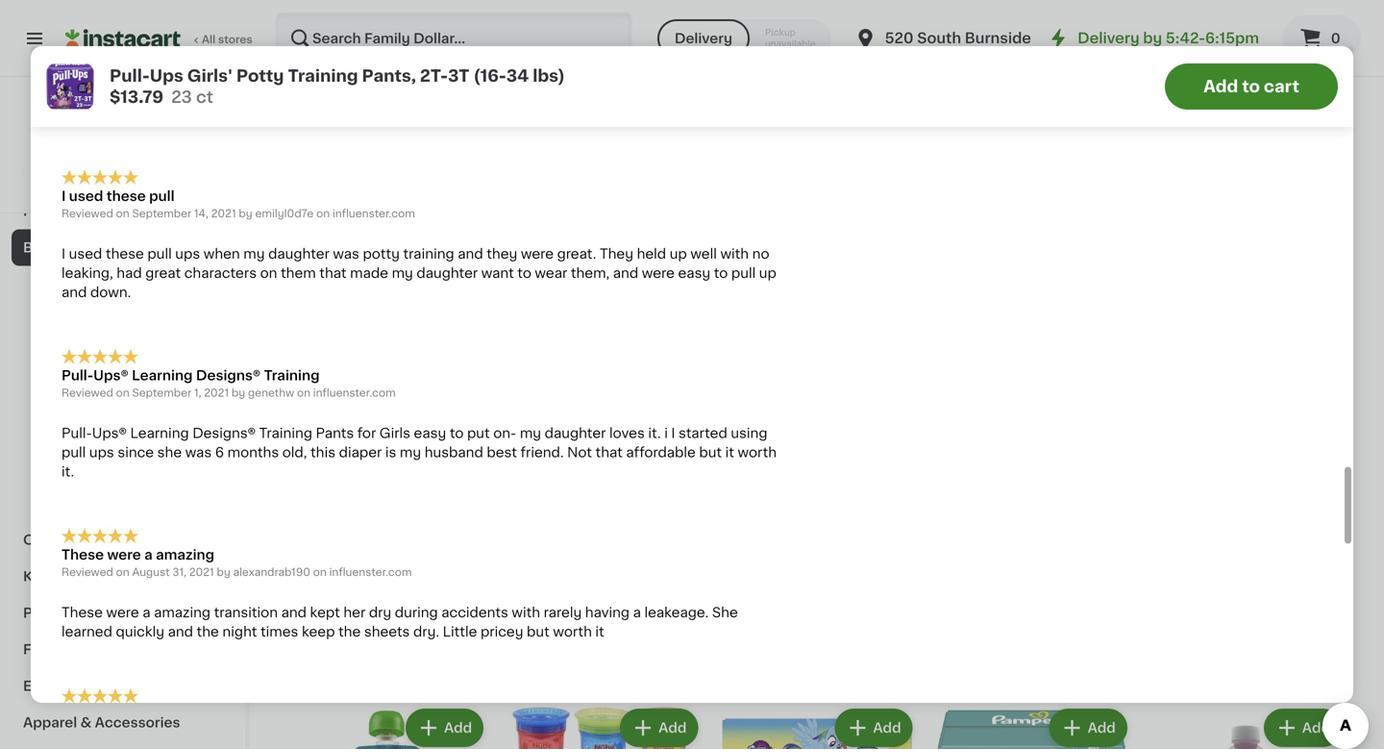 Task type: locate. For each thing, give the bounding box(es) containing it.
lbs) right 28
[[867, 638, 892, 652]]

ups
[[154, 87, 179, 101], [175, 247, 200, 261], [89, 446, 114, 459]]

1 vertical spatial ups
[[175, 247, 200, 261]]

1 horizontal spatial delivery
[[1078, 31, 1140, 45]]

ct
[[196, 89, 213, 105], [521, 277, 532, 287]]

they inside we used pull-ups for a while when my daughter was learning how to use the potty. they rip off easily at the side if they do accidentally go to the bathroom in it and her easy to pull up and down of course￼
[[618, 87, 652, 101]]

on down satisfaction
[[116, 208, 129, 219]]

size left 3
[[777, 638, 805, 652]]

worth down rarely
[[553, 625, 592, 638]]

that inside i used these pull ups when my daughter was potty training and they were great. they held up well with no leaking, had great characters on them that made my daughter want to wear them, and were easy to pull up and down.
[[320, 266, 347, 280]]

100% satisfaction guarantee button
[[30, 179, 215, 198]]

newborn up 14 at the left of the page
[[503, 638, 565, 652]]

easy inside we used pull-ups for a while when my daughter was learning how to use the potty. they rip off easily at the side if they do accidentally go to the bathroom in it and her easy to pull up and down of course￼
[[463, 106, 495, 120]]

satisfaction
[[81, 185, 145, 196]]

but down "started"
[[699, 446, 722, 459]]

her
[[437, 106, 459, 120], [344, 606, 366, 619]]

1 horizontal spatial easy
[[463, 106, 495, 120]]

times
[[261, 625, 298, 638]]

0 vertical spatial reviewed
[[62, 208, 113, 219]]

0 horizontal spatial ups
[[150, 68, 183, 84]]

ups® up since in the bottom left of the page
[[92, 426, 127, 440]]

product group
[[288, 23, 488, 327], [503, 23, 702, 313], [718, 23, 917, 369], [932, 23, 1132, 346], [1147, 23, 1346, 309], [288, 705, 488, 749], [503, 705, 702, 749], [718, 705, 917, 749], [932, 705, 1132, 749], [1147, 705, 1346, 749]]

(16- down potty
[[375, 277, 401, 291]]

diapers,
[[718, 638, 774, 652], [607, 638, 663, 652]]

lbs) inside pull-ups girls' potty training pants, 2t-3t (16-34 lbs) $13.79 23 ct
[[533, 68, 565, 84]]

it inside we used pull-ups for a while when my daughter was learning how to use the potty. they rip off easily at the side if they do accidentally go to the bathroom in it and her easy to pull up and down of course￼
[[396, 106, 405, 120]]

2 these from the top
[[62, 606, 103, 619]]

health
[[73, 277, 118, 291]]

2
[[299, 594, 312, 614]]

daughter up the "not"
[[545, 426, 606, 440]]

but inside pull-ups® learning designs® training pants for girls easy to put on- my daughter loves it. i i started using pull ups since she was 6 months old, this diaper is my husband best friend. not that affordable but it worth it.
[[699, 446, 722, 459]]

floral
[[23, 643, 62, 656]]

1 horizontal spatial add to cart
[[1204, 78, 1300, 95]]

0 vertical spatial for
[[182, 87, 201, 101]]

0 vertical spatial ups
[[154, 87, 179, 101]]

reviewed inside i used these pull reviewed on september 14, 2021 by emilyl0d7e on influenster.com
[[62, 208, 113, 219]]

these for ups
[[106, 247, 144, 261]]

0 vertical spatial kidgets
[[503, 258, 555, 271]]

holiday essentials link
[[12, 156, 234, 193]]

34 inside pull-ups girls' potty training pants, 2t-3t (16-34 lbs) $13.79 23 ct
[[507, 68, 529, 84]]

2 reviewed from the top
[[62, 387, 113, 398]]

training up the old,
[[259, 426, 313, 440]]

used for we used pull-ups for a while when my daughter was learning how to use the potty. they rip off easily at the side if they do accidentally go to the bathroom in it and her easy to pull up and down of course￼
[[87, 87, 120, 101]]

these inside i used these pull reviewed on september 14, 2021 by emilyl0d7e on influenster.com
[[107, 189, 146, 203]]

learning up she
[[130, 426, 189, 440]]

0 vertical spatial newborn
[[559, 258, 620, 271]]

0 vertical spatial they
[[106, 106, 137, 120]]

this
[[311, 446, 336, 459]]

movers
[[815, 619, 865, 633]]

i right i
[[672, 426, 676, 440]]

1 vertical spatial ct
[[521, 277, 532, 287]]

1 horizontal spatial cart
[[1264, 78, 1300, 95]]

1 horizontal spatial request button
[[826, 29, 911, 63]]

i used these pull reviewed on september 14, 2021 by emilyl0d7e on influenster.com
[[62, 189, 415, 219]]

and up times
[[281, 606, 307, 619]]

1 vertical spatial these
[[62, 606, 103, 619]]

influenster.com inside i used these pull reviewed on september 14, 2021 by emilyl0d7e on influenster.com
[[333, 208, 415, 219]]

that down loves
[[596, 446, 623, 459]]

(8-
[[512, 658, 532, 671]]

request button
[[611, 29, 697, 63], [826, 29, 911, 63]]

0 vertical spatial pants,
[[362, 68, 416, 84]]

0 horizontal spatial cart
[[440, 39, 469, 53]]

0 vertical spatial used
[[87, 87, 120, 101]]

cart down 0 button
[[1264, 78, 1300, 95]]

0 vertical spatial 34
[[507, 68, 529, 84]]

1 vertical spatial with
[[512, 606, 540, 619]]

1 vertical spatial it.
[[62, 465, 74, 478]]

they
[[106, 106, 137, 120], [487, 247, 518, 261]]

designs® inside pull-ups® learning designs® training pants for girls easy to put on- my daughter loves it. i i started using pull ups since she was 6 months old, this diaper is my husband best friend. not that affordable but it worth it.
[[193, 426, 256, 440]]

my inside we used pull-ups for a while when my daughter was learning how to use the potty. they rip off easily at the side if they do accidentally go to the bathroom in it and her easy to pull up and down of course￼
[[294, 87, 315, 101]]

& down having
[[601, 619, 612, 633]]

when
[[254, 87, 291, 101], [204, 247, 240, 261]]

3t inside pull-ups girls' potty training pants, 2t-3t (16-34 lbs) $13.79 23 ct
[[448, 68, 470, 84]]

1 vertical spatial newborn
[[503, 638, 565, 652]]

1 vertical spatial 34
[[401, 277, 419, 291]]

ups right them
[[319, 258, 346, 271]]

potty
[[236, 68, 284, 84], [387, 258, 424, 271]]

2 vertical spatial reviewed
[[62, 567, 113, 577]]

pull- for pull-ups® learning designs® training reviewed on september 1, 2021 by genethw on influenster.com
[[62, 369, 93, 382]]

them
[[281, 266, 316, 280]]

daughter up bathroom
[[319, 87, 380, 101]]

2 diapers, from the left
[[607, 638, 663, 652]]

1 vertical spatial (16-
[[375, 277, 401, 291]]

learning inside pull-ups® learning designs® training pants for girls easy to put on- my daughter loves it. i i started using pull ups since she was 6 months old, this diaper is my husband best friend. not that affordable but it worth it.
[[130, 426, 189, 440]]

these were a amazing reviewed on august 31, 2021 by alexandrab190 on influenster.com
[[62, 548, 412, 577]]

kidgets hand & face premoistened baby wipes
[[288, 619, 467, 652]]

ups up 23
[[150, 68, 183, 84]]

1 vertical spatial for
[[358, 426, 376, 440]]

1 horizontal spatial for
[[358, 426, 376, 440]]

2 vertical spatial up
[[759, 266, 777, 280]]

add to cart up learning
[[391, 39, 469, 53]]

1 vertical spatial ups®
[[92, 426, 127, 440]]

diapers, inside 12 huggies snug & dry newborn baby diapers, size 1 (8-14 lbs)
[[607, 638, 663, 652]]

request button left south
[[826, 29, 911, 63]]

baby down face
[[387, 638, 422, 652]]

influenster.com up potty
[[333, 208, 415, 219]]

1 size from the left
[[777, 638, 805, 652]]

0 horizontal spatial add to cart
[[391, 39, 469, 53]]

14,
[[194, 208, 209, 219]]

1 horizontal spatial request
[[839, 39, 898, 53]]

ups® up baby food & drinks
[[93, 369, 129, 382]]

ups® for pull-ups® learning designs® training reviewed on september 1, 2021 by genethw on influenster.com
[[93, 369, 129, 382]]

pull- inside pull-ups® learning designs® training reviewed on september 1, 2021 by genethw on influenster.com
[[62, 369, 93, 382]]

1 vertical spatial when
[[204, 247, 240, 261]]

delivery up easily
[[675, 32, 733, 45]]

0 vertical spatial add to cart
[[391, 39, 469, 53]]

ups® inside pull-ups® learning designs® training pants for girls easy to put on- my daughter loves it. i i started using pull ups since she was 6 months old, this diaper is my husband best friend. not that affordable but it worth it.
[[92, 426, 127, 440]]

1 diapers, from the left
[[718, 638, 774, 652]]

down
[[593, 106, 630, 120]]

pull- for pull-ups® learning designs® training pants for girls easy to put on- my daughter loves it. i i started using pull ups since she was 6 months old, this diaper is my husband best friend. not that affordable but it worth it.
[[62, 426, 92, 440]]

worth down using
[[738, 446, 777, 459]]

influenster.com for was
[[333, 208, 415, 219]]

13 up them
[[299, 232, 322, 253]]

september down guarantee
[[132, 208, 192, 219]]

by left genethw
[[232, 387, 245, 398]]

2 request button from the left
[[826, 29, 911, 63]]

pull inside pull-ups® learning designs® training pants for girls easy to put on- my daughter loves it. i i started using pull ups since she was 6 months old, this diaper is my husband best friend. not that affordable but it worth it.
[[62, 446, 86, 459]]

1 vertical spatial i
[[62, 247, 65, 261]]

2021 right 1,
[[204, 387, 229, 398]]

easy up husband
[[414, 426, 446, 440]]

1 vertical spatial learning
[[130, 426, 189, 440]]

supplies down the craft at the bottom of page
[[80, 570, 140, 583]]

my right is
[[400, 446, 421, 459]]

side
[[62, 106, 90, 120]]

34 up use
[[507, 68, 529, 84]]

and down held
[[613, 266, 639, 280]]

1 horizontal spatial they
[[487, 247, 518, 261]]

used inside i used these pull reviewed on september 14, 2021 by emilyl0d7e on influenster.com
[[69, 189, 103, 203]]

2 vertical spatial influenster.com
[[329, 567, 412, 577]]

i inside i used these pull ups when my daughter was potty training and they were great. they held up well with no leaking, had great characters on them that made my daughter want to wear them, and were easy to pull up and down.
[[62, 247, 65, 261]]

2 vertical spatial i
[[672, 426, 676, 440]]

gift
[[78, 606, 105, 620]]

13 right leakeage.
[[729, 594, 751, 614]]

2021 right 14,
[[211, 208, 236, 219]]

0 vertical spatial but
[[699, 446, 722, 459]]

3 reviewed from the top
[[62, 567, 113, 577]]

1 vertical spatial they
[[600, 247, 634, 261]]

easy inside i used these pull ups when my daughter was potty training and they were great. they held up well with no leaking, had great characters on them that made my daughter want to wear them, and were easy to pull up and down.
[[678, 266, 711, 280]]

add to cart
[[391, 39, 469, 53], [1204, 78, 1300, 95]]

were up the 'quickly' at the bottom of the page
[[106, 606, 139, 619]]

0 horizontal spatial add to cart button
[[351, 29, 482, 63]]

2021 inside these were a amazing reviewed on august 31, 2021 by alexandrab190 on influenster.com
[[189, 567, 214, 577]]

my up bathroom
[[294, 87, 315, 101]]

these inside these were a amazing reviewed on august 31, 2021 by alexandrab190 on influenster.com
[[62, 548, 104, 561]]

2 horizontal spatial was
[[384, 87, 410, 101]]

2021 inside i used these pull reviewed on september 14, 2021 by emilyl0d7e on influenster.com
[[211, 208, 236, 219]]

training up bathroom
[[288, 68, 358, 84]]

training for influenster.com
[[264, 369, 320, 382]]

designs® inside pull-ups® learning designs® training reviewed on september 1, 2021 by genethw on influenster.com
[[196, 369, 261, 382]]

used inside i used these pull ups when my daughter was potty training and they were great. they held up well with no leaking, had great characters on them that made my daughter want to wear them, and were easy to pull up and down.
[[69, 247, 102, 261]]

delivery left 5:42-
[[1078, 31, 1140, 45]]

1 vertical spatial september
[[132, 387, 192, 398]]

1 horizontal spatial worth
[[738, 446, 777, 459]]

reviewed down the craft at the bottom of page
[[62, 567, 113, 577]]

0 vertical spatial these
[[62, 548, 104, 561]]

2 september from the top
[[132, 387, 192, 398]]

1 horizontal spatial ups
[[319, 258, 346, 271]]

i for i used these pull reviewed on september 14, 2021 by emilyl0d7e on influenster.com
[[62, 189, 66, 203]]

but inside 'these were a amazing transition and kept her dry during accidents with rarely having a leakeage. she learned quickly and the night times keep the sheets dry. little pricey but worth it'
[[527, 625, 550, 638]]

amazing
[[156, 548, 214, 561], [154, 606, 211, 619]]

520 south burnside avenue button
[[855, 12, 1091, 65]]

0 horizontal spatial that
[[320, 266, 347, 280]]

to left use
[[503, 87, 517, 101]]

request up rip
[[625, 39, 683, 53]]

0 vertical spatial 2t-
[[420, 68, 448, 84]]

0 horizontal spatial 6
[[215, 446, 224, 459]]

on left them
[[260, 266, 277, 280]]

2 vertical spatial (16-
[[821, 638, 847, 652]]

1 horizontal spatial that
[[596, 446, 623, 459]]

to inside pull-ups® learning designs® training pants for girls easy to put on- my daughter loves it. i i started using pull ups since she was 6 months old, this diaper is my husband best friend. not that affordable but it worth it.
[[450, 426, 464, 440]]

1 vertical spatial influenster.com
[[313, 387, 396, 398]]

guarantee
[[148, 185, 204, 196]]

diapers, inside the '$ 13 huggies little movers baby diapers, size 3 (16-28 lbs)'
[[718, 638, 774, 652]]

party & gift supplies
[[23, 606, 168, 620]]

0 horizontal spatial delivery
[[675, 32, 733, 45]]

0 vertical spatial that
[[320, 266, 347, 280]]

13
[[299, 232, 322, 253], [729, 594, 751, 614]]

office & craft link
[[12, 522, 234, 558]]

potty inside pull-ups girls' potty training pants, 2t-3t (16-34 lbs) $13.79 23 ct
[[236, 68, 284, 84]]

accidentally
[[161, 106, 244, 120]]

reviewed down 100%
[[62, 208, 113, 219]]

were down the craft at the bottom of page
[[107, 548, 141, 561]]

pull- inside pull-ups® learning designs® training pants for girls easy to put on- my daughter loves it. i i started using pull ups since she was 6 months old, this diaper is my husband best friend. not that affordable but it worth it.
[[62, 426, 92, 440]]

None search field
[[275, 12, 633, 65]]

drinks
[[125, 387, 168, 401]]

2 size from the left
[[666, 638, 694, 652]]

kidgets up 40
[[503, 258, 555, 271]]

how
[[471, 87, 499, 101]]

my
[[294, 87, 315, 101], [244, 247, 265, 261], [392, 266, 413, 280], [520, 426, 541, 440], [400, 446, 421, 459]]

1 horizontal spatial pants,
[[362, 68, 416, 84]]

6 up want
[[514, 232, 528, 253]]

these
[[62, 548, 104, 561], [62, 606, 103, 619]]

these for these were a amazing reviewed on august 31, 2021 by alexandrab190 on influenster.com
[[62, 548, 104, 561]]

up inside we used pull-ups for a while when my daughter was learning how to use the potty. they rip off easily at the side if they do accidentally go to the bathroom in it and her easy to pull up and down of course￼
[[544, 106, 561, 120]]

pants,
[[362, 68, 416, 84], [288, 277, 330, 291]]

1 these from the top
[[62, 548, 104, 561]]

that right them
[[320, 266, 347, 280]]

pull
[[516, 106, 540, 120], [149, 189, 175, 203], [148, 247, 172, 261], [732, 266, 756, 280], [62, 446, 86, 459]]

1 horizontal spatial (16-
[[474, 68, 507, 84]]

0 horizontal spatial diapers,
[[607, 638, 663, 652]]

1 vertical spatial 6
[[215, 446, 224, 459]]

0 button
[[1283, 15, 1362, 62]]

2021 inside pull-ups® learning designs® training reviewed on september 1, 2021 by genethw on influenster.com
[[204, 387, 229, 398]]

(16- up how
[[474, 68, 507, 84]]

september left 1,
[[132, 387, 192, 398]]

bathroom
[[311, 106, 377, 120]]

and up want
[[458, 247, 483, 261]]

avenue
[[1035, 31, 1091, 45]]

1 horizontal spatial kidgets
[[503, 258, 555, 271]]

lbs) right 14 at the left of the page
[[550, 658, 575, 671]]

on up 59 on the left of page
[[313, 567, 327, 577]]

ups inside i used these pull ups when my daughter was potty training and they were great. they held up well with no leaking, had great characters on them that made my daughter want to wear them, and were easy to pull up and down.
[[175, 247, 200, 261]]

when inside i used these pull ups when my daughter was potty training and they were great. they held up well with no leaking, had great characters on them that made my daughter want to wear them, and were easy to pull up and down.
[[204, 247, 240, 261]]

1 reviewed from the top
[[62, 208, 113, 219]]

0 vertical spatial designs®
[[196, 369, 261, 382]]

34 down training
[[401, 277, 419, 291]]

diapers, down she
[[718, 638, 774, 652]]

office
[[23, 533, 67, 547]]

1 request from the left
[[625, 39, 683, 53]]

it down having
[[596, 625, 605, 638]]

used inside we used pull-ups for a while when my daughter was learning how to use the potty. they rip off easily at the side if they do accidentally go to the bathroom in it and her easy to pull up and down of course￼
[[87, 87, 120, 101]]

& right "food"
[[111, 387, 122, 401]]

23
[[171, 89, 192, 105]]

2 request from the left
[[839, 39, 898, 53]]

all stores link
[[65, 12, 254, 65]]

a
[[204, 87, 212, 101], [144, 548, 153, 561], [143, 606, 150, 619], [633, 606, 641, 619]]

leakeage.
[[645, 606, 709, 619]]

delivery for delivery
[[675, 32, 733, 45]]

baby
[[23, 241, 59, 254], [35, 277, 70, 291], [35, 387, 70, 401], [35, 424, 70, 437], [869, 619, 904, 633], [387, 638, 422, 652], [568, 638, 603, 652]]

easy down well
[[678, 266, 711, 280]]

i inside i used these pull reviewed on september 14, 2021 by emilyl0d7e on influenster.com
[[62, 189, 66, 203]]

1 horizontal spatial size
[[777, 638, 805, 652]]

kept
[[310, 606, 340, 619]]

these down office & craft
[[62, 548, 104, 561]]

size inside 12 huggies snug & dry newborn baby diapers, size 1 (8-14 lbs)
[[666, 638, 694, 652]]

huggies inside the '$ 13 huggies little movers baby diapers, size 3 (16-28 lbs)'
[[718, 619, 774, 633]]

little up wipes
[[443, 625, 477, 638]]

pricing
[[94, 166, 132, 176]]

training inside pull-ups® learning designs® training pants for girls easy to put on- my daughter loves it. i i started using pull ups since she was 6 months old, this diaper is my husband best friend. not that affordable but it worth it.
[[259, 426, 313, 440]]

0 horizontal spatial huggies
[[503, 619, 559, 633]]

daughter inside we used pull-ups for a while when my daughter was learning how to use the potty. they rip off easily at the side if they do accidentally go to the bathroom in it and her easy to pull up and down of course￼
[[319, 87, 380, 101]]

2t- inside pull-ups girls' potty training pants, 2t-3t (16-34 lbs) $13.79 23 ct
[[420, 68, 448, 84]]

worth
[[738, 446, 777, 459], [553, 625, 592, 638]]

1 request button from the left
[[611, 29, 697, 63]]

wipes
[[425, 638, 467, 652]]

ct up accidentally
[[196, 89, 213, 105]]

with up the pricey
[[512, 606, 540, 619]]

2 vertical spatial ups
[[89, 446, 114, 459]]

1 vertical spatial amazing
[[154, 606, 211, 619]]

family dollar logo image
[[104, 100, 141, 137]]

2021
[[211, 208, 236, 219], [204, 387, 229, 398], [189, 567, 214, 577]]

0 horizontal spatial 2t-
[[334, 277, 355, 291]]

huggies down she
[[718, 619, 774, 633]]

and down learning
[[408, 106, 434, 120]]

were up the wear
[[521, 247, 554, 261]]

2 huggies from the left
[[503, 619, 559, 633]]

0 horizontal spatial when
[[204, 247, 240, 261]]

it down using
[[726, 446, 735, 459]]

they inside we used pull-ups for a while when my daughter was learning how to use the potty. they rip off easily at the side if they do accidentally go to the bathroom in it and her easy to pull up and down of course￼
[[106, 106, 137, 120]]

a inside we used pull-ups for a while when my daughter was learning how to use the potty. they rip off easily at the side if they do accidentally go to the bathroom in it and her easy to pull up and down of course￼
[[204, 87, 212, 101]]

1 horizontal spatial 2t-
[[420, 68, 448, 84]]

if
[[93, 106, 102, 120]]

2 vertical spatial used
[[69, 247, 102, 261]]

0 vertical spatial girls'
[[187, 68, 233, 84]]

13 inside the '$ 13 huggies little movers baby diapers, size 3 (16-28 lbs)'
[[729, 594, 751, 614]]

1 vertical spatial kidgets
[[288, 619, 341, 633]]

add to cart down 6:15pm
[[1204, 78, 1300, 95]]

0 vertical spatial with
[[721, 247, 749, 261]]

0 vertical spatial i
[[62, 189, 66, 203]]

0 vertical spatial 6
[[514, 232, 528, 253]]

they inside i used these pull ups when my daughter was potty training and they were great. they held up well with no leaking, had great characters on them that made my daughter want to wear them, and were easy to pull up and down.
[[487, 247, 518, 261]]

these for these were a amazing transition and kept her dry during accidents with rarely having a leakeage. she learned quickly and the night times keep the sheets dry. little pricey but worth it
[[62, 606, 103, 619]]

0 horizontal spatial but
[[527, 625, 550, 638]]

these inside 'these were a amazing transition and kept her dry during accidents with rarely having a leakeage. she learned quickly and the night times keep the sheets dry. little pricey but worth it'
[[62, 606, 103, 619]]

was up in on the left top
[[384, 87, 410, 101]]

reviewed inside these were a amazing reviewed on august 31, 2021 by alexandrab190 on influenster.com
[[62, 567, 113, 577]]

1 vertical spatial potty
[[387, 258, 424, 271]]

ups inside we used pull-ups for a while when my daughter was learning how to use the potty. they rip off easily at the side if they do accidentally go to the bathroom in it and her easy to pull up and down of course￼
[[154, 87, 179, 101]]

$13.79
[[110, 89, 164, 105]]

these
[[107, 189, 146, 203], [106, 247, 144, 261]]

0 vertical spatial up
[[544, 106, 561, 120]]

supplies
[[80, 570, 140, 583], [108, 606, 168, 620]]

pants, left made
[[288, 277, 330, 291]]

0 horizontal spatial pants,
[[288, 277, 330, 291]]

little
[[778, 619, 812, 633], [443, 625, 477, 638]]

was inside pull-ups® learning designs® training pants for girls easy to put on- my daughter loves it. i i started using pull ups since she was 6 months old, this diaper is my husband best friend. not that affordable but it worth it.
[[185, 446, 212, 459]]

pull inside we used pull-ups for a while when my daughter was learning how to use the potty. they rip off easily at the side if they do accidentally go to the bathroom in it and her easy to pull up and down of course￼
[[516, 106, 540, 120]]

huggies down 12
[[503, 619, 559, 633]]

burnside
[[965, 31, 1032, 45]]

delivery inside button
[[675, 32, 733, 45]]

supplies up the 'quickly' at the bottom of the page
[[108, 606, 168, 620]]

baby down snug
[[568, 638, 603, 652]]

amazing inside these were a amazing reviewed on august 31, 2021 by alexandrab190 on influenster.com
[[156, 548, 214, 561]]

ups up great
[[175, 247, 200, 261]]

2 horizontal spatial easy
[[678, 266, 711, 280]]

office & craft
[[23, 533, 121, 547]]

with left no
[[721, 247, 749, 261]]

a inside these were a amazing reviewed on august 31, 2021 by alexandrab190 on influenster.com
[[144, 548, 153, 561]]

to
[[423, 39, 437, 53], [1243, 78, 1261, 95], [503, 87, 517, 101], [268, 106, 282, 120], [498, 106, 512, 120], [518, 266, 532, 280], [714, 266, 728, 280], [450, 426, 464, 440]]

ups
[[150, 68, 183, 84], [319, 258, 346, 271]]

held
[[637, 247, 667, 261]]

we used pull-ups for a while when my daughter was learning how to use the potty. they rip off easily at the side if they do accidentally go to the bathroom in it and her easy to pull up and down of course￼
[[62, 87, 781, 120]]

6
[[514, 232, 528, 253], [215, 446, 224, 459]]

size
[[777, 638, 805, 652], [666, 638, 694, 652]]

potty.
[[574, 87, 614, 101]]

1 horizontal spatial was
[[333, 247, 360, 261]]

by inside i used these pull reviewed on september 14, 2021 by emilyl0d7e on influenster.com
[[239, 208, 253, 219]]

for inside we used pull-ups for a while when my daughter was learning how to use the potty. they rip off easily at the side if they do accidentally go to the bathroom in it and her easy to pull up and down of course￼
[[182, 87, 201, 101]]

1 vertical spatial her
[[344, 606, 366, 619]]

reviewed for were
[[62, 567, 113, 577]]

buy it again
[[54, 61, 135, 75]]

(16- inside pull-ups girls' potty training pants, 2t-3t (16-34 lbs) $13.79 23 ct
[[474, 68, 507, 84]]

service type group
[[658, 19, 832, 58]]

0 horizontal spatial request button
[[611, 29, 697, 63]]

newborn left diapers
[[559, 258, 620, 271]]

emilyl0d7e
[[255, 208, 314, 219]]

1 vertical spatial used
[[69, 189, 103, 203]]

1 vertical spatial 3t
[[355, 277, 372, 291]]

1 vertical spatial but
[[527, 625, 550, 638]]

ups® for pull-ups® learning designs® training pants for girls easy to put on- my daughter loves it. i i started using pull ups since she was 6 months old, this diaper is my husband best friend. not that affordable but it worth it.
[[92, 426, 127, 440]]

these inside i used these pull ups when my daughter was potty training and they were great. they held up well with no leaking, had great characters on them that made my daughter want to wear them, and were easy to pull up and down.
[[106, 247, 144, 261]]

request button for 6
[[611, 29, 697, 63]]

it. down baby toys
[[62, 465, 74, 478]]

pull up activity
[[62, 446, 86, 459]]

learning
[[414, 87, 468, 101]]

used down holiday essentials
[[69, 189, 103, 203]]

lbs) down training
[[422, 277, 447, 291]]

(16- inside 13 pull-ups girls' potty training pants, 2t-3t (16-34 lbs)
[[375, 277, 401, 291]]

1 vertical spatial reviewed
[[62, 387, 113, 398]]

not
[[567, 446, 592, 459]]

up left well
[[670, 247, 687, 261]]

newborn
[[559, 258, 620, 271], [503, 638, 565, 652]]

1 horizontal spatial huggies
[[718, 619, 774, 633]]

used
[[87, 87, 120, 101], [69, 189, 103, 203], [69, 247, 102, 261]]

infants'
[[785, 258, 836, 271]]

0 vertical spatial potty
[[236, 68, 284, 84]]

0 horizontal spatial her
[[344, 606, 366, 619]]

course￼
[[651, 106, 711, 120]]

1 september from the top
[[132, 208, 192, 219]]

0 horizontal spatial size
[[666, 638, 694, 652]]

designs®
[[196, 369, 261, 382], [193, 426, 256, 440]]

amazing down 31,
[[154, 606, 211, 619]]

ups inside 13 pull-ups girls' potty training pants, 2t-3t (16-34 lbs)
[[319, 258, 346, 271]]

(16- for 13
[[375, 277, 401, 291]]

1 huggies from the left
[[718, 619, 774, 633]]

amazing inside 'these were a amazing transition and kept her dry during accidents with rarely having a leakeage. she learned quickly and the night times keep the sheets dry. little pricey but worth it'
[[154, 606, 211, 619]]

on-
[[494, 426, 517, 440]]

husband
[[425, 446, 484, 459]]

(16- inside the '$ 13 huggies little movers baby diapers, size 3 (16-28 lbs)'
[[821, 638, 847, 652]]

0 horizontal spatial little
[[443, 625, 477, 638]]

0 vertical spatial learning
[[132, 369, 193, 382]]

all
[[202, 34, 216, 45]]

ups down toys
[[89, 446, 114, 459]]

by inside pull-ups® learning designs® training reviewed on september 1, 2021 by genethw on influenster.com
[[232, 387, 245, 398]]

by
[[1144, 31, 1163, 45], [239, 208, 253, 219], [232, 387, 245, 398], [217, 567, 231, 577]]

0 vertical spatial amazing
[[156, 548, 214, 561]]

2 vertical spatial was
[[185, 446, 212, 459]]

3t
[[448, 68, 470, 84], [355, 277, 372, 291]]

0 horizontal spatial they
[[106, 106, 137, 120]]

1 vertical spatial 2021
[[204, 387, 229, 398]]

& left the craft at the bottom of page
[[70, 533, 81, 547]]

training inside pull-ups girls' potty training pants, 2t-3t (16-34 lbs) $13.79 23 ct
[[288, 68, 358, 84]]

a up the 'quickly' at the bottom of the page
[[143, 606, 150, 619]]

pull-ups® learning designs® training pants for girls easy to put on- my daughter loves it. i i started using pull ups since she was 6 months old, this diaper is my husband best friend. not that affordable but it worth it.
[[62, 426, 777, 478]]



Task type: vqa. For each thing, say whether or not it's contained in the screenshot.
Ice Cream link
no



Task type: describe. For each thing, give the bounding box(es) containing it.
on inside i used these pull ups when my daughter was potty training and they were great. they held up well with no leaking, had great characters on them that made my daughter want to wear them, and were easy to pull up and down.
[[260, 266, 277, 280]]

on left august
[[116, 567, 129, 577]]

baby down bottles
[[35, 387, 70, 401]]

kitchen supplies link
[[12, 558, 234, 595]]

diaper
[[339, 446, 382, 459]]

on right genethw
[[297, 387, 311, 398]]

training inside 13 pull-ups girls' potty training pants, 2t-3t (16-34 lbs)
[[427, 258, 481, 271]]

easy inside pull-ups® learning designs® training pants for girls easy to put on- my daughter loves it. i i started using pull ups since she was 6 months old, this diaper is my husband best friend. not that affordable but it worth it.
[[414, 426, 446, 440]]

lists
[[54, 100, 87, 113]]

girls' inside 13 pull-ups girls' potty training pants, 2t-3t (16-34 lbs)
[[349, 258, 384, 271]]

off
[[676, 87, 695, 101]]

1 vertical spatial up
[[670, 247, 687, 261]]

6 inside 6 kidgets newborn diapers 40 ct
[[514, 232, 528, 253]]

learning for pull-ups® learning designs® training pants for girls easy to put on- my daughter loves it. i i started using pull ups since she was 6 months old, this diaper is my husband best friend. not that affordable but it worth it.
[[130, 426, 189, 440]]

6 inside pull-ups® learning designs® training pants for girls easy to put on- my daughter loves it. i i started using pull ups since she was 6 months old, this diaper is my husband best friend. not that affordable but it worth it.
[[215, 446, 224, 459]]

amazing for transition
[[154, 606, 211, 619]]

training for ct
[[288, 68, 358, 84]]

bottles
[[35, 351, 83, 364]]

6 kidgets newborn diapers 40 ct
[[503, 232, 676, 287]]

her inside we used pull-ups for a while when my daughter was learning how to use the potty. they rip off easily at the side if they do accidentally go to the bathroom in it and her easy to pull up and down of course￼
[[437, 106, 459, 120]]

pull- for pull-ups girls' potty training pants, 2t-3t (16-34 lbs) $13.79 23 ct
[[110, 68, 150, 84]]

at
[[741, 87, 755, 101]]

pants, inside 13 pull-ups girls' potty training pants, 2t-3t (16-34 lbs)
[[288, 277, 330, 291]]

pull down no
[[732, 266, 756, 280]]

accidents
[[442, 606, 509, 619]]

daughter inside pull-ups® learning designs® training pants for girls easy to put on- my daughter loves it. i i started using pull ups since she was 6 months old, this diaper is my husband best friend. not that affordable but it worth it.
[[545, 426, 606, 440]]

13 inside 13 pull-ups girls' potty training pants, 2t-3t (16-34 lbs)
[[299, 232, 322, 253]]

bottles & formula
[[35, 351, 156, 364]]

keep
[[302, 625, 335, 638]]

that inside pull-ups® learning designs® training pants for girls easy to put on- my daughter loves it. i i started using pull ups since she was 6 months old, this diaper is my husband best friend. not that affordable but it worth it.
[[596, 446, 623, 459]]

reviewed for used
[[62, 208, 113, 219]]

had
[[117, 266, 142, 280]]

dry
[[369, 606, 392, 619]]

little inside the '$ 13 huggies little movers baby diapers, size 3 (16-28 lbs)'
[[778, 619, 812, 633]]

$
[[722, 595, 729, 605]]

ups inside pull-ups® learning designs® training pants for girls easy to put on- my daughter loves it. i i started using pull ups since she was 6 months old, this diaper is my husband best friend. not that affordable but it worth it.
[[89, 446, 114, 459]]

used for i used these pull ups when my daughter was potty training and they were great. they held up well with no leaking, had great characters on them that made my daughter want to wear them, and were easy to pull up and down.
[[69, 247, 102, 261]]

old,
[[282, 446, 307, 459]]

ups inside pull-ups girls' potty training pants, 2t-3t (16-34 lbs) $13.79 23 ct
[[150, 68, 183, 84]]

i for i used these pull ups when my daughter was potty training and they were great. they held up well with no leaking, had great characters on them that made my daughter want to wear them, and were easy to pull up and down.
[[62, 247, 65, 261]]

was inside we used pull-ups for a while when my daughter was learning how to use the potty. they rip off easily at the side if they do accidentally go to the bathroom in it and her easy to pull up and down of course￼
[[384, 87, 410, 101]]

it right buy
[[84, 61, 94, 75]]

girls' inside pull-ups girls' potty training pants, 2t-3t (16-34 lbs) $13.79 23 ct
[[187, 68, 233, 84]]

pants, inside pull-ups girls' potty training pants, 2t-3t (16-34 lbs) $13.79 23 ct
[[362, 68, 416, 84]]

was inside i used these pull ups when my daughter was potty training and they were great. they held up well with no leaking, had great characters on them that made my daughter want to wear them, and were easy to pull up and down.
[[333, 247, 360, 261]]

supplies inside "link"
[[80, 570, 140, 583]]

medicine,
[[829, 277, 895, 291]]

potty
[[363, 247, 400, 261]]

34 inside 13 pull-ups girls' potty training pants, 2t-3t (16-34 lbs)
[[401, 277, 419, 291]]

pull- inside 13 pull-ups girls' potty training pants, 2t-3t (16-34 lbs)
[[288, 258, 319, 271]]

policy
[[135, 166, 168, 176]]

delivery by 5:42-6:15pm link
[[1047, 27, 1260, 50]]

request for 8
[[839, 39, 898, 53]]

great.
[[557, 247, 597, 261]]

diapers
[[623, 258, 676, 271]]

influenster.com for dry
[[329, 567, 412, 577]]

a up dry
[[633, 606, 641, 619]]

do
[[140, 106, 158, 120]]

baby down household
[[23, 241, 59, 254]]

baby left toys
[[35, 424, 70, 437]]

lists link
[[12, 87, 234, 125]]

size inside the '$ 13 huggies little movers baby diapers, size 3 (16-28 lbs)'
[[777, 638, 805, 652]]

baby food & drinks link
[[12, 376, 234, 412]]

lbs) inside 13 pull-ups girls' potty training pants, 2t-3t (16-34 lbs)
[[422, 277, 447, 291]]

0 vertical spatial it.
[[649, 426, 661, 440]]

best
[[487, 446, 517, 459]]

dye-
[[718, 296, 752, 310]]

my up friend.
[[520, 426, 541, 440]]

it inside pull-ups® learning designs® training pants for girls easy to put on- my daughter loves it. i i started using pull ups since she was 6 months old, this diaper is my husband best friend. not that affordable but it worth it.
[[726, 446, 735, 459]]

on right emilyl0d7e
[[317, 208, 330, 219]]

with inside i used these pull ups when my daughter was potty training and they were great. they held up well with no leaking, had great characters on them that made my daughter want to wear them, and were easy to pull up and down.
[[721, 247, 749, 261]]

all stores
[[202, 34, 253, 45]]

request button for 8
[[826, 29, 911, 63]]

and down potty.
[[564, 106, 590, 120]]

accessories
[[95, 716, 180, 729]]

loves
[[610, 426, 645, 440]]

ct inside pull-ups girls' potty training pants, 2t-3t (16-34 lbs) $13.79 23 ct
[[196, 89, 213, 105]]

bottles & formula link
[[12, 339, 234, 376]]

pull up great
[[148, 247, 172, 261]]

formula
[[101, 351, 156, 364]]

to down well
[[714, 266, 728, 280]]

product group containing 13
[[288, 23, 488, 327]]

party
[[23, 606, 61, 620]]

dry.
[[413, 625, 439, 638]]

view pricing policy 100% satisfaction guarantee
[[49, 166, 204, 196]]

1 vertical spatial cart
[[1264, 78, 1300, 95]]

product group containing 6
[[503, 23, 702, 313]]

0
[[1332, 32, 1341, 45]]

520
[[885, 31, 914, 45]]

ct inside 6 kidgets newborn diapers 40 ct
[[521, 277, 532, 287]]

when inside we used pull-ups for a while when my daughter was learning how to use the potty. they rip off easily at the side if they do accidentally go to the bathroom in it and her easy to pull up and down of course￼
[[254, 87, 291, 101]]

by left 5:42-
[[1144, 31, 1163, 45]]

the left night
[[197, 625, 219, 638]]

rarely
[[544, 606, 582, 619]]

100%
[[49, 185, 78, 196]]

training for daughter
[[259, 426, 313, 440]]

use
[[520, 87, 545, 101]]

her inside 'these were a amazing transition and kept her dry during accidents with rarely having a leakeage. she learned quickly and the night times keep the sheets dry. little pricey but worth it'
[[344, 606, 366, 619]]

0 vertical spatial cart
[[440, 39, 469, 53]]

the right at
[[758, 87, 781, 101]]

and right the 'quickly' at the bottom of the page
[[168, 625, 193, 638]]

kidgets inside kidgets hand & face premoistened baby wipes
[[288, 619, 341, 633]]

potty inside 13 pull-ups girls' potty training pants, 2t-3t (16-34 lbs)
[[387, 258, 424, 271]]

my down potty
[[392, 266, 413, 280]]

designs® for reviewed
[[196, 369, 261, 382]]

baby left health
[[35, 277, 70, 291]]

baby link
[[12, 229, 234, 266]]

influenster.com inside pull-ups® learning designs® training reviewed on september 1, 2021 by genethw on influenster.com
[[313, 387, 396, 398]]

baby inside the '$ 13 huggies little movers baby diapers, size 3 (16-28 lbs)'
[[869, 619, 904, 633]]

to right the go in the left top of the page
[[268, 106, 282, 120]]

my up characters
[[244, 247, 265, 261]]

apparel & accessories link
[[12, 704, 234, 741]]

amazing for reviewed
[[156, 548, 214, 561]]

little inside 'these were a amazing transition and kept her dry during accidents with rarely having a leakeage. she learned quickly and the night times keep the sheets dry. little pricey but worth it'
[[443, 625, 477, 638]]

dry
[[615, 619, 640, 633]]

pricey
[[481, 625, 524, 638]]

pull inside i used these pull reviewed on september 14, 2021 by emilyl0d7e on influenster.com
[[149, 189, 175, 203]]

pull-
[[123, 87, 154, 101]]

holiday
[[23, 168, 77, 181]]

by inside these were a amazing reviewed on august 31, 2021 by alexandrab190 on influenster.com
[[217, 567, 231, 577]]

were inside 'these were a amazing transition and kept her dry during accidents with rarely having a leakeage. she learned quickly and the night times keep the sheets dry. little pricey but worth it'
[[106, 606, 139, 619]]

electronics link
[[12, 668, 234, 704]]

kidgets inside 6 kidgets newborn diapers 40 ct
[[503, 258, 555, 271]]

the up premoistened
[[339, 625, 361, 638]]

2t- inside 13 pull-ups girls' potty training pants, 2t-3t (16-34 lbs)
[[334, 277, 355, 291]]

0 horizontal spatial it.
[[62, 465, 74, 478]]

baby health care
[[35, 277, 153, 291]]

520 south burnside avenue
[[885, 31, 1091, 45]]

tylenol
[[718, 258, 782, 271]]

night
[[222, 625, 257, 638]]

1
[[503, 658, 509, 671]]

2021 for these were a amazing
[[189, 567, 214, 577]]

worth inside 'these were a amazing transition and kept her dry during accidents with rarely having a leakeage. she learned quickly and the night times keep the sheets dry. little pricey but worth it'
[[553, 625, 592, 638]]

they inside i used these pull ups when my daughter was potty training and they were great. they held up well with no leaking, had great characters on them that made my daughter want to wear them, and were easy to pull up and down.
[[600, 247, 634, 261]]

using
[[731, 426, 768, 440]]

during
[[395, 606, 438, 619]]

(16- for $
[[821, 638, 847, 652]]

household link
[[12, 193, 234, 229]]

toys
[[73, 424, 105, 437]]

& right bottles
[[87, 351, 98, 364]]

want
[[482, 266, 514, 280]]

on right "food"
[[116, 387, 129, 398]]

daughter up them
[[268, 247, 330, 261]]

baby inside kidgets hand & face premoistened baby wipes
[[387, 638, 422, 652]]

i inside pull-ups® learning designs® training pants for girls easy to put on- my daughter loves it. i i started using pull ups since she was 6 months old, this diaper is my husband best friend. not that affordable but it worth it.
[[672, 426, 676, 440]]

59
[[314, 595, 329, 605]]

& right the 'apparel'
[[80, 716, 92, 729]]

made
[[350, 266, 389, 280]]

we
[[62, 87, 83, 101]]

8 tylenol infants' acetaminophen medicine, dye-free cherry
[[718, 232, 895, 310]]

again
[[97, 61, 135, 75]]

it inside 'these were a amazing transition and kept her dry during accidents with rarely having a leakeage. she learned quickly and the night times keep the sheets dry. little pricey but worth it'
[[596, 625, 605, 638]]

and down leaking,
[[62, 286, 87, 299]]

affordable
[[626, 446, 696, 459]]

while
[[216, 87, 251, 101]]

delivery for delivery by 5:42-6:15pm
[[1078, 31, 1140, 45]]

face
[[398, 619, 428, 633]]

1 vertical spatial supplies
[[108, 606, 168, 620]]

these for reviewed
[[107, 189, 146, 203]]

huggies inside 12 huggies snug & dry newborn baby diapers, size 1 (8-14 lbs)
[[503, 619, 559, 633]]

used for i used these pull reviewed on september 14, 2021 by emilyl0d7e on influenster.com
[[69, 189, 103, 203]]

apparel & accessories
[[23, 716, 180, 729]]

& left gift
[[64, 606, 75, 620]]

designs® for pants
[[193, 426, 256, 440]]

care
[[121, 277, 153, 291]]

to up learning
[[423, 39, 437, 53]]

were inside these were a amazing reviewed on august 31, 2021 by alexandrab190 on influenster.com
[[107, 548, 141, 561]]

3t inside 13 pull-ups girls' potty training pants, 2t-3t (16-34 lbs)
[[355, 277, 372, 291]]

& inside 12 huggies snug & dry newborn baby diapers, size 1 (8-14 lbs)
[[601, 619, 612, 633]]

for inside pull-ups® learning designs® training pants for girls easy to put on- my daughter loves it. i i started using pull ups since she was 6 months old, this diaper is my husband best friend. not that affordable but it worth it.
[[358, 426, 376, 440]]

daughter down training
[[417, 266, 478, 280]]

newborn inside 6 kidgets newborn diapers 40 ct
[[559, 258, 620, 271]]

worth inside pull-ups® learning designs® training pants for girls easy to put on- my daughter loves it. i i started using pull ups since she was 6 months old, this diaper is my husband best friend. not that affordable but it worth it.
[[738, 446, 777, 459]]

to down how
[[498, 106, 512, 120]]

baby inside 12 huggies snug & dry newborn baby diapers, size 1 (8-14 lbs)
[[568, 638, 603, 652]]

since
[[118, 446, 154, 459]]

2 59
[[299, 594, 329, 614]]

product group containing 8
[[718, 23, 917, 369]]

with inside 'these were a amazing transition and kept her dry during accidents with rarely having a leakeage. she learned quickly and the night times keep the sheets dry. little pricey but worth it'
[[512, 606, 540, 619]]

the right use
[[548, 87, 571, 101]]

south
[[918, 31, 962, 45]]

1 horizontal spatial add to cart button
[[1166, 63, 1339, 110]]

essentials
[[80, 168, 151, 181]]

learning for pull-ups® learning designs® training reviewed on september 1, 2021 by genethw on influenster.com
[[132, 369, 193, 382]]

household
[[23, 204, 99, 218]]

& inside kidgets hand & face premoistened baby wipes
[[384, 619, 394, 633]]

to down 6:15pm
[[1243, 78, 1261, 95]]

baby health care link
[[12, 266, 234, 302]]

september inside i used these pull reviewed on september 14, 2021 by emilyl0d7e on influenster.com
[[132, 208, 192, 219]]

september inside pull-ups® learning designs® training reviewed on september 1, 2021 by genethw on influenster.com
[[132, 387, 192, 398]]

reviewed inside pull-ups® learning designs® training reviewed on september 1, 2021 by genethw on influenster.com
[[62, 387, 113, 398]]

these were a amazing transition and kept her dry during accidents with rarely having a leakeage. she learned quickly and the night times keep the sheets dry. little pricey but worth it
[[62, 606, 738, 638]]

view
[[65, 166, 91, 176]]

2021 for i used these pull
[[211, 208, 236, 219]]

the right the go in the left top of the page
[[285, 106, 308, 120]]

down.
[[90, 286, 131, 299]]

12 huggies snug & dry newborn baby diapers, size 1 (8-14 lbs)
[[503, 594, 694, 671]]

request for 6
[[625, 39, 683, 53]]

having
[[585, 606, 630, 619]]

lbs) inside 12 huggies snug & dry newborn baby diapers, size 1 (8-14 lbs)
[[550, 658, 575, 671]]

12
[[514, 594, 536, 614]]

acetaminophen
[[718, 277, 825, 291]]

party & gift supplies link
[[12, 595, 234, 631]]

easily
[[699, 87, 738, 101]]

sheets
[[364, 625, 410, 638]]

instacart logo image
[[65, 27, 181, 50]]

baby toys link
[[12, 412, 234, 449]]

to left the wear
[[518, 266, 532, 280]]

lbs) inside the '$ 13 huggies little movers baby diapers, size 3 (16-28 lbs)'
[[867, 638, 892, 652]]

activity
[[35, 460, 86, 474]]

were down held
[[642, 266, 675, 280]]

buy it again link
[[12, 49, 234, 87]]

go
[[247, 106, 265, 120]]

newborn inside 12 huggies snug & dry newborn baby diapers, size 1 (8-14 lbs)
[[503, 638, 565, 652]]



